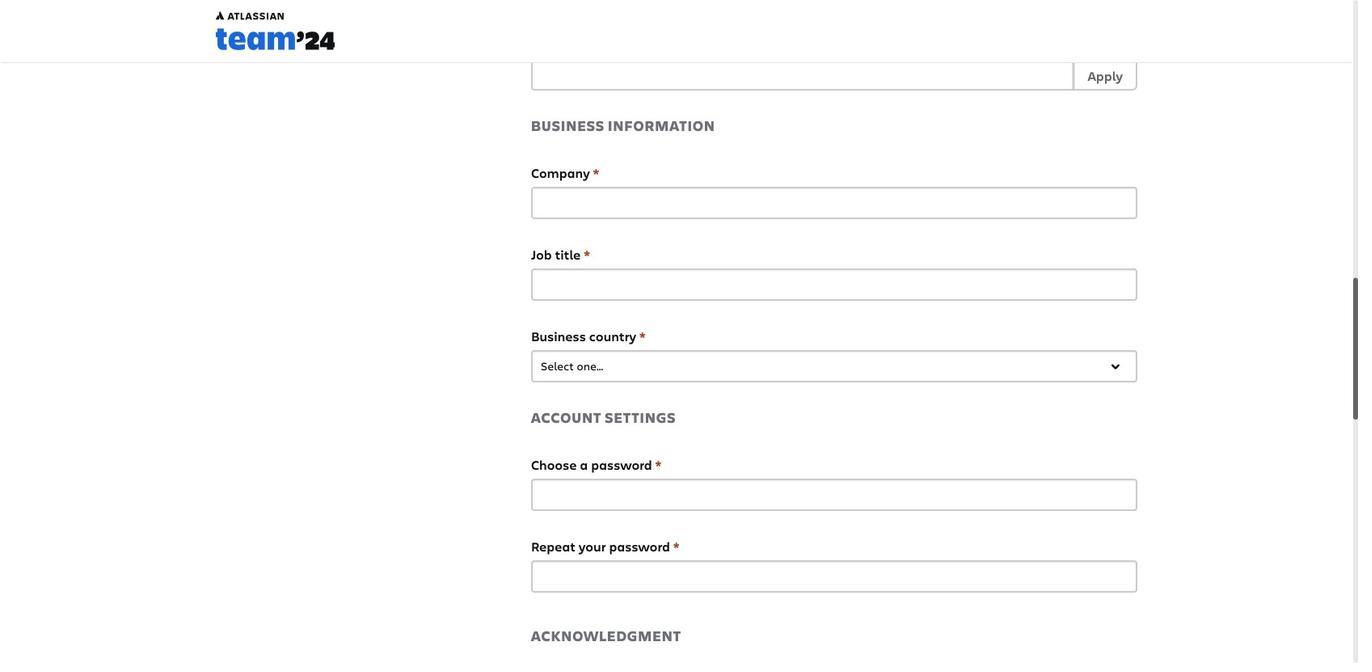 Task type: locate. For each thing, give the bounding box(es) containing it.
team '24 image
[[216, 11, 336, 57]]

None password field
[[531, 479, 1138, 511], [531, 560, 1138, 593], [531, 479, 1138, 511], [531, 560, 1138, 593]]

None text field
[[531, 58, 1075, 91], [531, 187, 1138, 219], [531, 269, 1138, 301], [531, 58, 1075, 91], [531, 187, 1138, 219], [531, 269, 1138, 301]]



Task type: vqa. For each thing, say whether or not it's contained in the screenshot.
arrow right IMAGE
no



